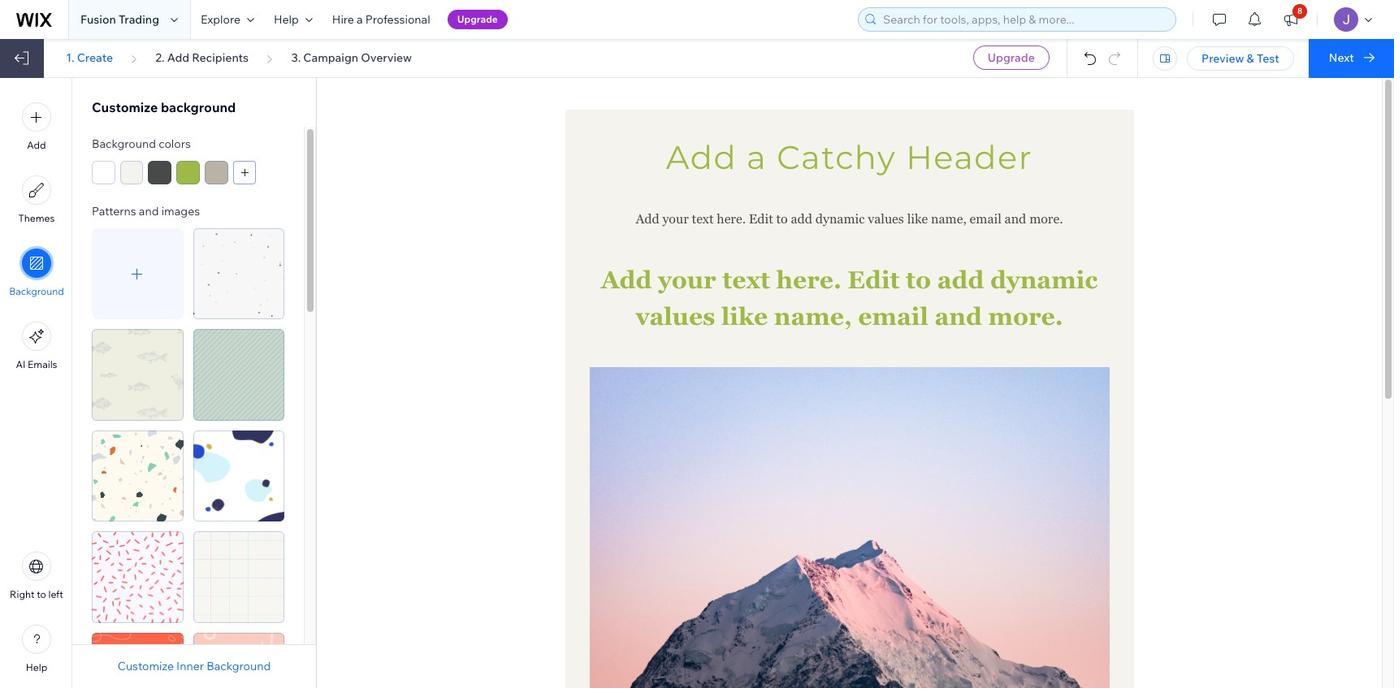 Task type: locate. For each thing, give the bounding box(es) containing it.
explore
[[201, 12, 241, 27]]

1 vertical spatial background
[[9, 285, 64, 298]]

upgrade button down search for tools, apps, help & more... field
[[974, 46, 1050, 70]]

upgrade down search for tools, apps, help & more... field
[[988, 50, 1035, 65]]

help button down right to left
[[22, 625, 51, 674]]

0 vertical spatial edit
[[749, 211, 774, 227]]

background right "inner"
[[207, 659, 271, 674]]

0 vertical spatial add your text here. edit to add dynamic values like name, email and more.
[[636, 211, 1064, 227]]

upgrade button right the "professional"
[[448, 10, 508, 29]]

ai emails
[[16, 358, 57, 371]]

0 horizontal spatial edit
[[749, 211, 774, 227]]

fusion trading
[[80, 12, 159, 27]]

fusion
[[80, 12, 116, 27]]

upgrade button
[[448, 10, 508, 29], [974, 46, 1050, 70]]

1 horizontal spatial background
[[92, 137, 156, 151]]

background left 'colors'
[[92, 137, 156, 151]]

campaign
[[303, 50, 359, 65]]

1 vertical spatial a
[[747, 137, 767, 177]]

1 horizontal spatial a
[[747, 137, 767, 177]]

customize
[[92, 99, 158, 115], [118, 659, 174, 674]]

0 vertical spatial your
[[663, 211, 689, 227]]

8
[[1298, 6, 1303, 16]]

preview & test
[[1202, 51, 1280, 66]]

1.
[[66, 50, 74, 65]]

add button
[[22, 102, 51, 151]]

2 vertical spatial background
[[207, 659, 271, 674]]

1 horizontal spatial email
[[970, 211, 1002, 227]]

0 horizontal spatial help button
[[22, 625, 51, 674]]

0 horizontal spatial and
[[139, 204, 159, 218]]

1 horizontal spatial help button
[[264, 0, 323, 39]]

add
[[791, 211, 813, 227], [938, 266, 985, 294]]

0 vertical spatial name,
[[932, 211, 967, 227]]

a right hire
[[357, 12, 363, 27]]

1 vertical spatial dynamic
[[991, 266, 1098, 294]]

add inside add your text here. edit to add dynamic values like name, email and more.
[[938, 266, 985, 294]]

3. campaign overview link
[[291, 50, 412, 65]]

0 vertical spatial values
[[868, 211, 905, 227]]

help down right to left
[[26, 662, 47, 674]]

2 vertical spatial to
[[37, 589, 46, 601]]

8 button
[[1274, 0, 1310, 39]]

background for background colors
[[92, 137, 156, 151]]

0 horizontal spatial upgrade button
[[448, 10, 508, 29]]

upgrade
[[457, 13, 498, 25], [988, 50, 1035, 65]]

1 vertical spatial to
[[906, 266, 932, 294]]

0 horizontal spatial a
[[357, 12, 363, 27]]

0 vertical spatial help
[[274, 12, 299, 27]]

1 horizontal spatial like
[[908, 211, 928, 227]]

edit inside add your text here. edit to add dynamic values like name, email and more.
[[848, 266, 900, 294]]

customize up "background colors"
[[92, 99, 158, 115]]

customize background
[[92, 99, 236, 115]]

help button up "3."
[[264, 0, 323, 39]]

2. add recipients
[[156, 50, 249, 65]]

2. add recipients link
[[156, 50, 249, 65]]

1 horizontal spatial name,
[[932, 211, 967, 227]]

0 horizontal spatial name,
[[774, 302, 852, 331]]

1 horizontal spatial upgrade
[[988, 50, 1035, 65]]

hire
[[332, 12, 354, 27]]

and
[[139, 204, 159, 218], [1005, 211, 1027, 227], [935, 302, 983, 331]]

1 vertical spatial text
[[723, 266, 771, 294]]

1 horizontal spatial dynamic
[[991, 266, 1098, 294]]

a
[[357, 12, 363, 27], [747, 137, 767, 177]]

0 vertical spatial customize
[[92, 99, 158, 115]]

0 vertical spatial background
[[92, 137, 156, 151]]

name,
[[932, 211, 967, 227], [774, 302, 852, 331]]

0 horizontal spatial help
[[26, 662, 47, 674]]

left
[[48, 589, 63, 601]]

customize for customize background
[[92, 99, 158, 115]]

upgrade right the "professional"
[[457, 13, 498, 25]]

2.
[[156, 50, 165, 65]]

your inside add your text here. edit to add dynamic values like name, email and more.
[[658, 266, 717, 294]]

a left the catchy
[[747, 137, 767, 177]]

1 vertical spatial name,
[[774, 302, 852, 331]]

a inside 'link'
[[357, 12, 363, 27]]

right to left button
[[10, 552, 63, 601]]

dynamic inside add your text here. edit to add dynamic values like name, email and more.
[[991, 266, 1098, 294]]

1 vertical spatial your
[[658, 266, 717, 294]]

more.
[[1030, 211, 1064, 227], [989, 302, 1064, 331]]

Search for tools, apps, help & more... field
[[879, 8, 1171, 31]]

customize left "inner"
[[118, 659, 174, 674]]

2 horizontal spatial to
[[906, 266, 932, 294]]

to
[[777, 211, 788, 227], [906, 266, 932, 294], [37, 589, 46, 601]]

2 horizontal spatial and
[[1005, 211, 1027, 227]]

1 vertical spatial email
[[859, 302, 929, 331]]

0 vertical spatial text
[[692, 211, 714, 227]]

and inside add your text here. edit to add dynamic values like name, email and more.
[[935, 302, 983, 331]]

help
[[274, 12, 299, 27], [26, 662, 47, 674]]

themes
[[18, 212, 55, 224]]

background up ai emails button
[[9, 285, 64, 298]]

1 vertical spatial upgrade
[[988, 50, 1035, 65]]

0 vertical spatial add
[[791, 211, 813, 227]]

overview
[[361, 50, 412, 65]]

0 horizontal spatial background
[[9, 285, 64, 298]]

0 horizontal spatial dynamic
[[816, 211, 865, 227]]

1 horizontal spatial edit
[[848, 266, 900, 294]]

0 horizontal spatial text
[[692, 211, 714, 227]]

0 horizontal spatial to
[[37, 589, 46, 601]]

0 vertical spatial a
[[357, 12, 363, 27]]

1 horizontal spatial and
[[935, 302, 983, 331]]

like
[[908, 211, 928, 227], [722, 302, 768, 331]]

next button
[[1309, 39, 1395, 78]]

hire a professional link
[[323, 0, 440, 39]]

customize inner background button
[[118, 659, 271, 674]]

emails
[[28, 358, 57, 371]]

1 vertical spatial add your text here. edit to add dynamic values like name, email and more.
[[601, 266, 1105, 331]]

0 vertical spatial email
[[970, 211, 1002, 227]]

ai emails button
[[16, 322, 57, 371]]

edit
[[749, 211, 774, 227], [848, 266, 900, 294]]

help button
[[264, 0, 323, 39], [22, 625, 51, 674]]

1 horizontal spatial values
[[868, 211, 905, 227]]

1 horizontal spatial add
[[938, 266, 985, 294]]

&
[[1247, 51, 1255, 66]]

add your text here. edit to add dynamic values like name, email and more.
[[636, 211, 1064, 227], [601, 266, 1105, 331]]

0 horizontal spatial email
[[859, 302, 929, 331]]

background
[[92, 137, 156, 151], [9, 285, 64, 298], [207, 659, 271, 674]]

1 vertical spatial edit
[[848, 266, 900, 294]]

background for background
[[9, 285, 64, 298]]

1 horizontal spatial here.
[[777, 266, 842, 294]]

1 vertical spatial add
[[938, 266, 985, 294]]

like inside add your text here. edit to add dynamic values like name, email and more.
[[722, 302, 768, 331]]

0 vertical spatial like
[[908, 211, 928, 227]]

0 vertical spatial here.
[[717, 211, 746, 227]]

1 vertical spatial customize
[[118, 659, 174, 674]]

email
[[970, 211, 1002, 227], [859, 302, 929, 331]]

1 vertical spatial help
[[26, 662, 47, 674]]

1 vertical spatial values
[[636, 302, 716, 331]]

0 horizontal spatial like
[[722, 302, 768, 331]]

professional
[[366, 12, 431, 27]]

to inside button
[[37, 589, 46, 601]]

1 vertical spatial like
[[722, 302, 768, 331]]

0 vertical spatial to
[[777, 211, 788, 227]]

add
[[167, 50, 190, 65], [666, 137, 737, 177], [27, 139, 46, 151], [636, 211, 660, 227], [601, 266, 652, 294]]

dynamic
[[816, 211, 865, 227], [991, 266, 1098, 294]]

1 vertical spatial upgrade button
[[974, 46, 1050, 70]]

test
[[1257, 51, 1280, 66]]

ai
[[16, 358, 26, 371]]

1. create
[[66, 50, 113, 65]]

0 horizontal spatial here.
[[717, 211, 746, 227]]

your
[[663, 211, 689, 227], [658, 266, 717, 294]]

header
[[906, 137, 1033, 177]]

values
[[868, 211, 905, 227], [636, 302, 716, 331]]

0 horizontal spatial values
[[636, 302, 716, 331]]

help up "3."
[[274, 12, 299, 27]]

0 vertical spatial upgrade
[[457, 13, 498, 25]]

text
[[692, 211, 714, 227], [723, 266, 771, 294]]

0 vertical spatial help button
[[264, 0, 323, 39]]

1 vertical spatial more.
[[989, 302, 1064, 331]]

here.
[[717, 211, 746, 227], [777, 266, 842, 294]]

add inside 'add' button
[[27, 139, 46, 151]]



Task type: describe. For each thing, give the bounding box(es) containing it.
2 horizontal spatial background
[[207, 659, 271, 674]]

catchy
[[777, 137, 897, 177]]

3. campaign overview
[[291, 50, 412, 65]]

0 vertical spatial dynamic
[[816, 211, 865, 227]]

trading
[[119, 12, 159, 27]]

0 vertical spatial more.
[[1030, 211, 1064, 227]]

to inside add your text here. edit to add dynamic values like name, email and more.
[[906, 266, 932, 294]]

images
[[161, 204, 200, 218]]

email inside add your text here. edit to add dynamic values like name, email and more.
[[859, 302, 929, 331]]

add a catchy header
[[666, 137, 1033, 177]]

1. create link
[[66, 50, 113, 65]]

recipients
[[192, 50, 249, 65]]

background button
[[9, 249, 64, 298]]

1 vertical spatial help button
[[22, 625, 51, 674]]

next
[[1330, 50, 1355, 65]]

3.
[[291, 50, 301, 65]]

1 horizontal spatial upgrade button
[[974, 46, 1050, 70]]

background colors
[[92, 137, 191, 151]]

preview
[[1202, 51, 1245, 66]]

0 horizontal spatial upgrade
[[457, 13, 498, 25]]

customize for customize inner background
[[118, 659, 174, 674]]

colors
[[159, 137, 191, 151]]

patterns and images
[[92, 204, 200, 218]]

right to left
[[10, 589, 63, 601]]

right
[[10, 589, 35, 601]]

more. inside add your text here. edit to add dynamic values like name, email and more.
[[989, 302, 1064, 331]]

a for professional
[[357, 12, 363, 27]]

hire a professional
[[332, 12, 431, 27]]

0 vertical spatial upgrade button
[[448, 10, 508, 29]]

create
[[77, 50, 113, 65]]

themes button
[[18, 176, 55, 224]]

values inside add your text here. edit to add dynamic values like name, email and more.
[[636, 302, 716, 331]]

inner
[[176, 659, 204, 674]]

1 horizontal spatial text
[[723, 266, 771, 294]]

name, inside add your text here. edit to add dynamic values like name, email and more.
[[774, 302, 852, 331]]

background
[[161, 99, 236, 115]]

patterns
[[92, 204, 136, 218]]

1 vertical spatial here.
[[777, 266, 842, 294]]

1 horizontal spatial to
[[777, 211, 788, 227]]

1 horizontal spatial help
[[274, 12, 299, 27]]

a for catchy
[[747, 137, 767, 177]]

customize inner background
[[118, 659, 271, 674]]

0 horizontal spatial add
[[791, 211, 813, 227]]

preview & test button
[[1188, 46, 1295, 71]]



Task type: vqa. For each thing, say whether or not it's contained in the screenshot.
"&"
yes



